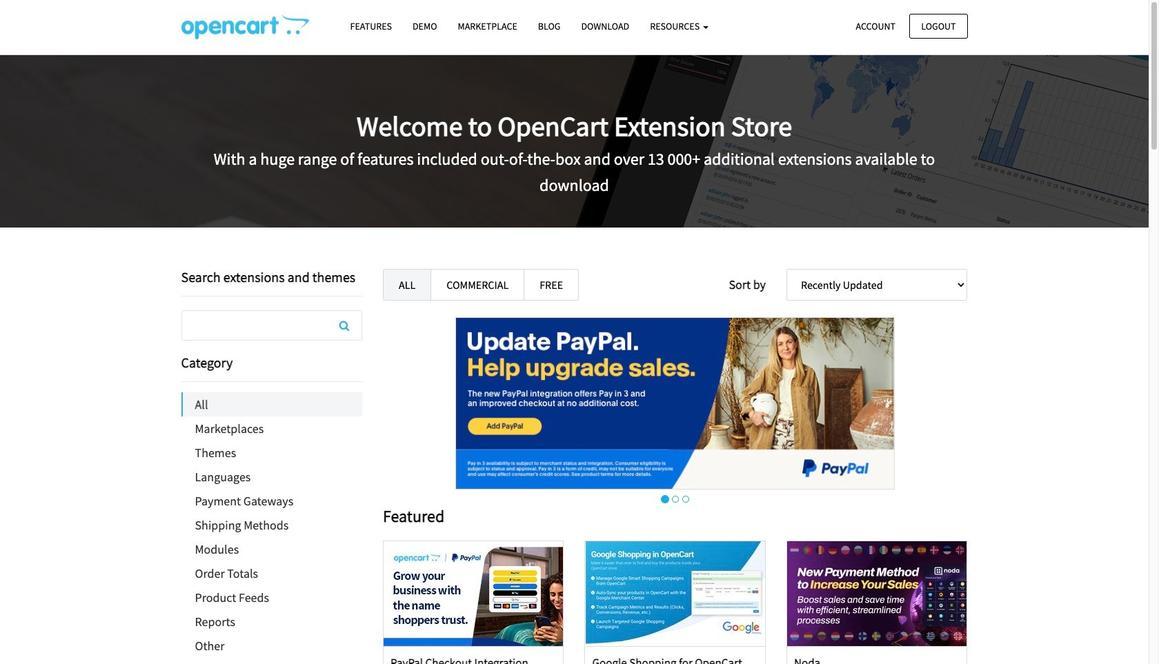 Task type: vqa. For each thing, say whether or not it's contained in the screenshot.
the search Icon
yes



Task type: locate. For each thing, give the bounding box(es) containing it.
noda image
[[787, 542, 967, 646]]

paypal checkout integration image
[[384, 542, 563, 646]]

search image
[[339, 320, 349, 331]]



Task type: describe. For each thing, give the bounding box(es) containing it.
paypal payment gateway image
[[456, 317, 895, 490]]

google shopping for opencart image
[[586, 542, 765, 646]]

opencart extensions image
[[181, 14, 309, 39]]



